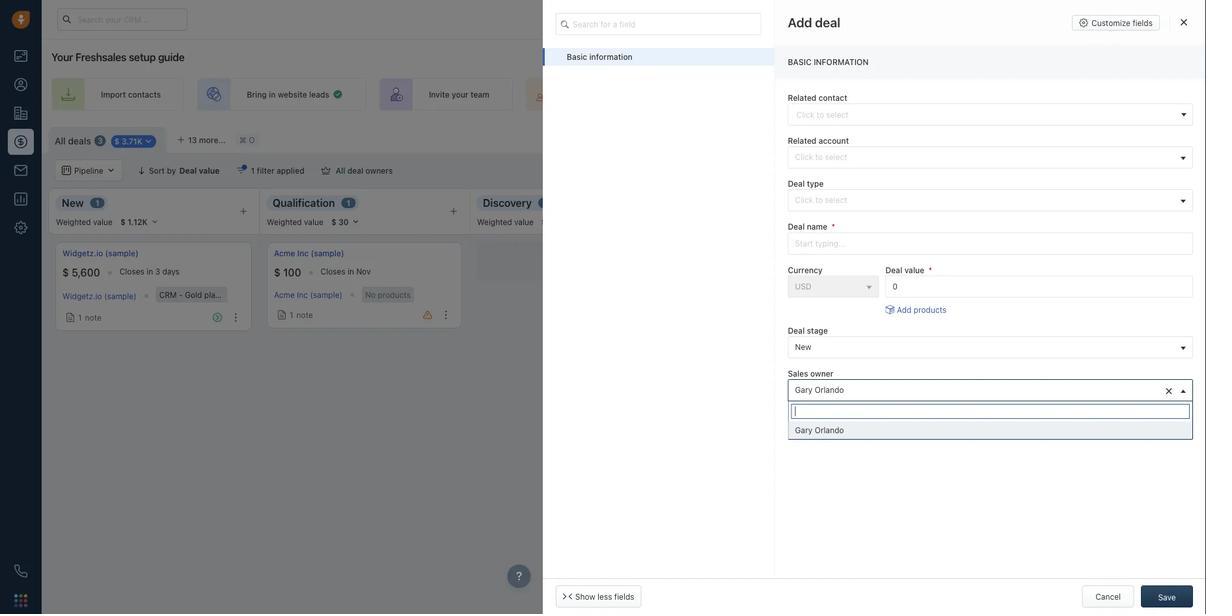 Task type: vqa. For each thing, say whether or not it's contained in the screenshot.


Task type: locate. For each thing, give the bounding box(es) containing it.
1 horizontal spatial products
[[914, 305, 947, 315]]

stage
[[807, 326, 828, 335]]

gold
[[185, 290, 202, 300], [1005, 290, 1022, 300]]

acme down $ 100
[[274, 290, 295, 300]]

click to select
[[796, 153, 848, 162], [796, 196, 848, 205]]

information down "search for a field" text field at the top of page
[[590, 52, 633, 62]]

closes left 6
[[944, 267, 969, 276]]

invite your team
[[429, 90, 490, 99]]

container_wx8msf4aqz5i3rn1 image right applied
[[322, 166, 331, 175]]

3
[[98, 136, 103, 146], [155, 267, 160, 276]]

0 horizontal spatial information
[[590, 52, 633, 62]]

* for deal value *
[[929, 266, 933, 275]]

new down 'deal stage'
[[796, 343, 812, 352]]

2 select from the top
[[825, 196, 848, 205]]

1 acme from the top
[[274, 249, 295, 258]]

widgetz.io down $ 5,600
[[63, 292, 102, 301]]

3 inside all deals 3
[[98, 136, 103, 146]]

inc down 100
[[297, 290, 308, 300]]

1 plan from the left
[[204, 290, 220, 300]]

crm - gold plan monthly (sample) for $ 5,600
[[159, 290, 286, 300]]

2 horizontal spatial note
[[910, 313, 926, 322]]

1 note down 100
[[290, 311, 313, 320]]

1 vertical spatial 3
[[155, 267, 160, 276]]

widgetz.io (sample) up 5,600
[[63, 249, 139, 258]]

basic down the search image
[[567, 52, 588, 62]]

2 monthly from the left
[[1042, 290, 1072, 300]]

inc up 100
[[298, 249, 309, 258]]

1 vertical spatial widgetz.io
[[63, 292, 102, 301]]

select down account
[[825, 153, 848, 162]]

contact
[[819, 93, 848, 102]]

closes for 5,600
[[120, 267, 144, 276]]

add products link
[[886, 304, 947, 316]]

to down type
[[816, 196, 823, 205]]

$ for $ 100
[[274, 267, 281, 279]]

click
[[796, 153, 814, 162], [796, 196, 814, 205]]

1 gary orlando from the top
[[796, 386, 844, 395]]

0 vertical spatial gary orlando
[[796, 386, 844, 395]]

1 vertical spatial acme
[[274, 290, 295, 300]]

$ for $ 3,200
[[887, 267, 894, 279]]

container_wx8msf4aqz5i3rn1 image left the filter
[[237, 166, 246, 175]]

2 click to select button from the top
[[788, 190, 1194, 212]]

1 vertical spatial fields
[[615, 593, 635, 602]]

owners
[[366, 166, 393, 175]]

products inside "dialog"
[[914, 305, 947, 315]]

dialog
[[543, 0, 1207, 615]]

basic information down the search image
[[567, 52, 633, 62]]

new
[[62, 197, 84, 209], [796, 343, 812, 352]]

fields right less
[[615, 593, 635, 602]]

0 vertical spatial techcave (sample) link
[[887, 248, 958, 259]]

0 vertical spatial inc
[[298, 249, 309, 258]]

container_wx8msf4aqz5i3rn1 image left 'quotas'
[[1020, 166, 1029, 175]]

select
[[825, 153, 848, 162], [825, 196, 848, 205]]

container_wx8msf4aqz5i3rn1 image inside 1 filter applied button
[[237, 166, 246, 175]]

1 horizontal spatial crm - gold plan monthly (sample)
[[979, 290, 1106, 300]]

0 vertical spatial *
[[832, 223, 836, 232]]

- for $ 3,200
[[999, 290, 1003, 300]]

1 vertical spatial gary orlando
[[796, 426, 844, 435]]

*
[[832, 223, 836, 232], [929, 266, 933, 275]]

customize
[[1092, 18, 1131, 27]]

1 horizontal spatial gold
[[1005, 290, 1022, 300]]

container_wx8msf4aqz5i3rn1 image inside bring in website leads link
[[333, 89, 343, 100]]

2 crm from the left
[[979, 290, 997, 300]]

acme inc (sample) up 100
[[274, 249, 344, 258]]

0 vertical spatial gary
[[796, 386, 813, 395]]

widgetz.io (sample) link down 5,600
[[63, 292, 137, 301]]

1 related from the top
[[788, 93, 817, 102]]

click to select button up the start typing... text box
[[788, 190, 1194, 212]]

fields right what's new icon
[[1133, 18, 1153, 27]]

1 closes from the left
[[120, 267, 144, 276]]

note for $ 5,600
[[85, 313, 101, 322]]

1 gold from the left
[[185, 290, 202, 300]]

1 select from the top
[[825, 153, 848, 162]]

container_wx8msf4aqz5i3rn1 image for quotas and forecasting
[[1020, 166, 1029, 175]]

widgetz.io up $ 5,600
[[63, 249, 103, 258]]

- down the closes in 6 days
[[999, 290, 1003, 300]]

0 vertical spatial acme
[[274, 249, 295, 258]]

click to select button down click to select search box
[[788, 147, 1194, 169]]

None search field
[[556, 13, 762, 35]]

1 click from the top
[[796, 153, 814, 162]]

deal left value
[[886, 266, 903, 275]]

acme up $ 100
[[274, 249, 295, 258]]

click to select down type
[[796, 196, 848, 205]]

0 horizontal spatial crm
[[159, 290, 177, 300]]

2 $ from the left
[[274, 267, 281, 279]]

1 vertical spatial orlando
[[815, 426, 844, 435]]

create
[[756, 90, 781, 99]]

None search field
[[792, 404, 1191, 419]]

widgetz.io (sample) link up 5,600
[[63, 248, 139, 259]]

techcave up deal value *
[[887, 249, 923, 258]]

techcave
[[887, 249, 923, 258], [887, 292, 922, 301]]

0 vertical spatial fields
[[1133, 18, 1153, 27]]

1 vertical spatial gary
[[796, 426, 813, 435]]

related for related contact
[[788, 93, 817, 102]]

all inside button
[[336, 166, 345, 175]]

days for $ 5,600
[[162, 267, 180, 276]]

1 left the filter
[[251, 166, 255, 175]]

plan
[[204, 290, 220, 300], [1024, 290, 1040, 300]]

in left 6
[[971, 267, 978, 276]]

0 vertical spatial select
[[825, 153, 848, 162]]

widgetz.io
[[63, 249, 103, 258], [63, 292, 102, 301]]

2 horizontal spatial 1 note
[[903, 313, 926, 322]]

0 vertical spatial widgetz.io
[[63, 249, 103, 258]]

2 - from the left
[[999, 290, 1003, 300]]

techcave up "add products" link
[[887, 292, 922, 301]]

deal
[[816, 15, 841, 30]]

1 vertical spatial techcave (sample) link
[[887, 292, 956, 301]]

note down 5,600
[[85, 313, 101, 322]]

crm down 6
[[979, 290, 997, 300]]

send email image
[[1078, 14, 1087, 25]]

1 add deal from the left
[[761, 257, 795, 266]]

2 click to select from the top
[[796, 196, 848, 205]]

days
[[162, 267, 180, 276], [987, 267, 1004, 276]]

container_wx8msf4aqz5i3rn1 image for 1
[[66, 313, 75, 322]]

1 vertical spatial acme inc (sample)
[[274, 290, 343, 300]]

2 days from the left
[[987, 267, 1004, 276]]

container_wx8msf4aqz5i3rn1 image right leads
[[333, 89, 343, 100]]

all left 'owners' at the left of page
[[336, 166, 345, 175]]

acme inc (sample) link up 100
[[274, 248, 344, 259]]

note down 100
[[297, 311, 313, 320]]

monthly for 5,600
[[222, 290, 252, 300]]

1 vertical spatial widgetz.io (sample) link
[[63, 292, 137, 301]]

0 vertical spatial 3
[[98, 136, 103, 146]]

acme inc (sample) link
[[274, 248, 344, 259], [274, 290, 343, 300]]

2 widgetz.io (sample) from the top
[[63, 292, 137, 301]]

1 crm - gold plan monthly (sample) from the left
[[159, 290, 286, 300]]

closes
[[120, 267, 144, 276], [321, 267, 346, 276], [944, 267, 969, 276]]

techcave (sample) link up value
[[887, 248, 958, 259]]

basic information up the sequence
[[788, 57, 869, 66]]

2 related from the top
[[788, 136, 817, 145]]

1 to from the top
[[816, 153, 823, 162]]

1 vertical spatial widgetz.io (sample)
[[63, 292, 137, 301]]

gary
[[796, 386, 813, 395], [796, 426, 813, 435]]

2 gary from the top
[[796, 426, 813, 435]]

2 click from the top
[[796, 196, 814, 205]]

×
[[1166, 382, 1174, 398]]

acme inc (sample) down 100
[[274, 290, 343, 300]]

0 horizontal spatial all
[[55, 136, 66, 146]]

2 closes from the left
[[321, 267, 346, 276]]

widgetz.io (sample) down 5,600
[[63, 292, 137, 301]]

all deal owners button
[[313, 160, 402, 182]]

0 horizontal spatial new
[[62, 197, 84, 209]]

in for $ 5,600
[[147, 267, 153, 276]]

import contacts link
[[51, 78, 184, 111]]

1 vertical spatial *
[[929, 266, 933, 275]]

1 $ from the left
[[63, 267, 69, 279]]

click to select button
[[788, 147, 1194, 169], [788, 190, 1194, 212]]

deal left name
[[788, 223, 805, 232]]

related for related account
[[788, 136, 817, 145]]

0 horizontal spatial plan
[[204, 290, 220, 300]]

(sample)
[[105, 249, 139, 258], [311, 249, 344, 258], [925, 249, 958, 258], [310, 290, 343, 300], [254, 290, 286, 300], [1074, 290, 1106, 300], [104, 292, 137, 301], [924, 292, 956, 301]]

0 horizontal spatial deal
[[348, 166, 364, 175]]

1 horizontal spatial add
[[897, 305, 912, 315]]

add
[[761, 257, 776, 266], [1174, 257, 1189, 266], [897, 305, 912, 315]]

1 vertical spatial click
[[796, 196, 814, 205]]

all left deals
[[55, 136, 66, 146]]

1 - from the left
[[179, 290, 183, 300]]

qualification
[[273, 197, 335, 209]]

1 vertical spatial click to select
[[796, 196, 848, 205]]

2 horizontal spatial closes
[[944, 267, 969, 276]]

1 vertical spatial techcave
[[887, 292, 922, 301]]

0 vertical spatial techcave (sample)
[[887, 249, 958, 258]]

1 horizontal spatial 3
[[155, 267, 160, 276]]

0 vertical spatial products
[[378, 290, 411, 300]]

gary orlando
[[796, 386, 844, 395], [796, 426, 844, 435]]

0 horizontal spatial closes
[[120, 267, 144, 276]]

in for $ 3,200
[[971, 267, 978, 276]]

container_wx8msf4aqz5i3rn1 image
[[333, 89, 343, 100], [322, 166, 331, 175], [277, 311, 287, 320], [890, 313, 899, 322]]

your freshsales setup guide
[[51, 51, 185, 63]]

crm - gold plan monthly (sample) for $ 3,200
[[979, 290, 1106, 300]]

1 widgetz.io from the top
[[63, 249, 103, 258]]

$ left 5,600
[[63, 267, 69, 279]]

Enter value number field
[[886, 276, 1194, 298]]

1 horizontal spatial $
[[274, 267, 281, 279]]

0 vertical spatial techcave
[[887, 249, 923, 258]]

0 horizontal spatial *
[[832, 223, 836, 232]]

crm for $ 5,600
[[159, 290, 177, 300]]

$ left 100
[[274, 267, 281, 279]]

closes right 5,600
[[120, 267, 144, 276]]

all
[[55, 136, 66, 146], [336, 166, 345, 175]]

discovery
[[483, 197, 532, 209]]

1 vertical spatial related
[[788, 136, 817, 145]]

in right 5,600
[[147, 267, 153, 276]]

none search field inside "dialog"
[[556, 13, 762, 35]]

1 horizontal spatial note
[[297, 311, 313, 320]]

deal for deal name *
[[788, 223, 805, 232]]

1 widgetz.io (sample) from the top
[[63, 249, 139, 258]]

3,200
[[896, 267, 925, 279]]

2 horizontal spatial add
[[1174, 257, 1189, 266]]

0 horizontal spatial gold
[[185, 290, 202, 300]]

products down 3,200
[[914, 305, 947, 315]]

0 horizontal spatial add deal
[[761, 257, 795, 266]]

3 for in
[[155, 267, 160, 276]]

0 horizontal spatial 1 note
[[78, 313, 101, 322]]

to down related account
[[816, 153, 823, 162]]

techcave (sample) link
[[887, 248, 958, 259], [887, 292, 956, 301]]

basic up the create sales sequence
[[788, 57, 812, 66]]

1 horizontal spatial days
[[987, 267, 1004, 276]]

products right no
[[378, 290, 411, 300]]

1 down $ 3,200
[[903, 313, 906, 322]]

all for deals
[[55, 136, 66, 146]]

crm down closes in 3 days
[[159, 290, 177, 300]]

click down 'deal type' at the top right of the page
[[796, 196, 814, 205]]

1 click to select button from the top
[[788, 147, 1194, 169]]

techcave (sample)
[[887, 249, 958, 258], [887, 292, 956, 301]]

sales
[[783, 90, 802, 99]]

* right name
[[832, 223, 836, 232]]

0 vertical spatial widgetz.io (sample) link
[[63, 248, 139, 259]]

1 note down 5,600
[[78, 313, 101, 322]]

basic information
[[567, 52, 633, 62], [788, 57, 869, 66]]

gary orlando inside "dialog"
[[796, 386, 844, 395]]

1 acme inc (sample) link from the top
[[274, 248, 344, 259]]

1 down 100
[[290, 311, 293, 320]]

acme inc (sample) link down 100
[[274, 290, 343, 300]]

deal for deal value *
[[886, 266, 903, 275]]

2 orlando from the top
[[815, 426, 844, 435]]

1 vertical spatial all
[[336, 166, 345, 175]]

all for deal
[[336, 166, 345, 175]]

products
[[378, 290, 411, 300], [914, 305, 947, 315]]

information
[[590, 52, 633, 62], [814, 57, 869, 66]]

1 horizontal spatial *
[[929, 266, 933, 275]]

0 horizontal spatial crm - gold plan monthly (sample)
[[159, 290, 286, 300]]

deal left stage
[[788, 326, 805, 335]]

0 horizontal spatial container_wx8msf4aqz5i3rn1 image
[[66, 313, 75, 322]]

1 inside button
[[251, 166, 255, 175]]

0 vertical spatial related
[[788, 93, 817, 102]]

0 vertical spatial acme inc (sample) link
[[274, 248, 344, 259]]

sequence
[[805, 90, 841, 99]]

in left nov
[[348, 267, 354, 276]]

container_wx8msf4aqz5i3rn1 image
[[237, 166, 246, 175], [1020, 166, 1029, 175], [66, 313, 75, 322]]

* right value
[[929, 266, 933, 275]]

1 note for $ 100
[[290, 311, 313, 320]]

1 down all deals 3
[[96, 199, 99, 208]]

0 vertical spatial to
[[816, 153, 823, 162]]

bring in website leads
[[247, 90, 330, 99]]

2 crm - gold plan monthly (sample) from the left
[[979, 290, 1106, 300]]

to
[[816, 153, 823, 162], [816, 196, 823, 205]]

0 vertical spatial all
[[55, 136, 66, 146]]

2 to from the top
[[816, 196, 823, 205]]

3 closes from the left
[[944, 267, 969, 276]]

1 horizontal spatial crm
[[979, 290, 997, 300]]

0 vertical spatial click to select button
[[788, 147, 1194, 169]]

dialog containing add deal
[[543, 0, 1207, 615]]

select up name
[[825, 196, 848, 205]]

-
[[179, 290, 183, 300], [999, 290, 1003, 300]]

add
[[788, 15, 813, 30]]

13
[[188, 135, 197, 145]]

2 plan from the left
[[1024, 290, 1040, 300]]

note down 3,200
[[910, 313, 926, 322]]

gary inside gary orlando option
[[796, 426, 813, 435]]

2 gary orlando from the top
[[796, 426, 844, 435]]

3 for deals
[[98, 136, 103, 146]]

usd
[[796, 282, 812, 291]]

1 monthly from the left
[[222, 290, 252, 300]]

1 vertical spatial techcave (sample)
[[887, 292, 956, 301]]

1 techcave from the top
[[887, 249, 923, 258]]

2 add deal from the left
[[1174, 257, 1207, 266]]

1 techcave (sample) link from the top
[[887, 248, 958, 259]]

click down related account
[[796, 153, 814, 162]]

phone image
[[14, 565, 27, 578]]

0 horizontal spatial $
[[63, 267, 69, 279]]

sales owner
[[788, 369, 834, 379]]

1 horizontal spatial plan
[[1024, 290, 1040, 300]]

1 acme inc (sample) from the top
[[274, 249, 344, 258]]

- down closes in 3 days
[[179, 290, 183, 300]]

no products
[[365, 290, 411, 300]]

1 vertical spatial to
[[816, 196, 823, 205]]

1 horizontal spatial monthly
[[1042, 290, 1072, 300]]

related
[[788, 93, 817, 102], [788, 136, 817, 145]]

0 horizontal spatial add
[[761, 257, 776, 266]]

0 vertical spatial widgetz.io (sample)
[[63, 249, 139, 258]]

1 days from the left
[[162, 267, 180, 276]]

select for type
[[825, 196, 848, 205]]

1 horizontal spatial new
[[796, 343, 812, 352]]

$ 3,200
[[887, 267, 925, 279]]

1 click to select from the top
[[796, 153, 848, 162]]

0 vertical spatial acme inc (sample)
[[274, 249, 344, 258]]

orlando inside "dialog"
[[815, 386, 844, 395]]

container_wx8msf4aqz5i3rn1 image down $ 5,600
[[66, 313, 75, 322]]

information up contact
[[814, 57, 869, 66]]

0 vertical spatial click
[[796, 153, 814, 162]]

monthly
[[222, 290, 252, 300], [1042, 290, 1072, 300]]

1 horizontal spatial fields
[[1133, 18, 1153, 27]]

crm - gold plan monthly (sample)
[[159, 290, 286, 300], [979, 290, 1106, 300]]

1 vertical spatial inc
[[297, 290, 308, 300]]

1 filter applied button
[[228, 160, 313, 182]]

show less fields button
[[556, 586, 642, 608]]

1 horizontal spatial -
[[999, 290, 1003, 300]]

1 note down 3,200
[[903, 313, 926, 322]]

deal value *
[[886, 266, 933, 275]]

1 inc from the top
[[298, 249, 309, 258]]

acme
[[274, 249, 295, 258], [274, 290, 295, 300]]

1 horizontal spatial closes
[[321, 267, 346, 276]]

deal name *
[[788, 223, 836, 232]]

0 vertical spatial click to select
[[796, 153, 848, 162]]

1 horizontal spatial all
[[336, 166, 345, 175]]

freshsales
[[75, 51, 126, 63]]

1 orlando from the top
[[815, 386, 844, 395]]

0 horizontal spatial products
[[378, 290, 411, 300]]

deal
[[348, 166, 364, 175], [779, 257, 795, 266], [1191, 257, 1207, 266]]

1 horizontal spatial add deal
[[1174, 257, 1207, 266]]

1 crm from the left
[[159, 290, 177, 300]]

2 techcave from the top
[[887, 292, 922, 301]]

Search your CRM... text field
[[57, 8, 188, 31]]

1 vertical spatial acme inc (sample) link
[[274, 290, 343, 300]]

techcave (sample) link up add products
[[887, 292, 956, 301]]

closes left nov
[[321, 267, 346, 276]]

0 horizontal spatial -
[[179, 290, 183, 300]]

deal inside all deal owners button
[[348, 166, 364, 175]]

techcave (sample) up value
[[887, 249, 958, 258]]

2 gold from the left
[[1005, 290, 1022, 300]]

1 vertical spatial click to select button
[[788, 190, 1194, 212]]

new inside button
[[796, 343, 812, 352]]

1 vertical spatial new
[[796, 343, 812, 352]]

0 horizontal spatial 3
[[98, 136, 103, 146]]

2 horizontal spatial $
[[887, 267, 894, 279]]

new down all deals link
[[62, 197, 84, 209]]

0 horizontal spatial basic information
[[567, 52, 633, 62]]

1 horizontal spatial container_wx8msf4aqz5i3rn1 image
[[237, 166, 246, 175]]

deal left type
[[788, 179, 805, 189]]

0 horizontal spatial monthly
[[222, 290, 252, 300]]

2 horizontal spatial container_wx8msf4aqz5i3rn1 image
[[1020, 166, 1029, 175]]

container_wx8msf4aqz5i3rn1 image inside quotas and forecasting link
[[1020, 166, 1029, 175]]

click to select down related account
[[796, 153, 848, 162]]

1 vertical spatial products
[[914, 305, 947, 315]]

$ left 3,200
[[887, 267, 894, 279]]

techcave (sample) up add products
[[887, 292, 956, 301]]

$ 100
[[274, 267, 301, 279]]

1 horizontal spatial 1 note
[[290, 311, 313, 320]]

2 techcave (sample) link from the top
[[887, 292, 956, 301]]

bring in website leads link
[[197, 78, 367, 111]]

cancel
[[1096, 593, 1122, 602]]

3 $ from the left
[[887, 267, 894, 279]]



Task type: describe. For each thing, give the bounding box(es) containing it.
closes in 6 days
[[944, 267, 1004, 276]]

1 filter applied
[[251, 166, 305, 175]]

2 acme inc (sample) from the top
[[274, 290, 343, 300]]

o
[[249, 135, 255, 145]]

2 horizontal spatial deal
[[1191, 257, 1207, 266]]

Search field
[[1136, 160, 1202, 182]]

all deals 3
[[55, 136, 103, 146]]

deal type
[[788, 179, 824, 189]]

more...
[[199, 135, 226, 145]]

related contact
[[788, 93, 848, 102]]

0 horizontal spatial basic
[[567, 52, 588, 62]]

container_wx8msf4aqz5i3rn1 image down $ 100
[[277, 311, 287, 320]]

bring
[[247, 90, 267, 99]]

container_wx8msf4aqz5i3rn1 image down $ 3,200
[[890, 313, 899, 322]]

in for $ 100
[[348, 267, 354, 276]]

nov
[[357, 267, 371, 276]]

1 down $ 5,600
[[78, 313, 82, 322]]

click to select for account
[[796, 153, 848, 162]]

create sales sequence
[[756, 90, 841, 99]]

filter
[[257, 166, 275, 175]]

days for $ 3,200
[[987, 267, 1004, 276]]

1 gary from the top
[[796, 386, 813, 395]]

gary orlando option
[[789, 422, 1193, 440]]

* for deal name *
[[832, 223, 836, 232]]

closes for 3,200
[[944, 267, 969, 276]]

100
[[283, 267, 301, 279]]

2 techcave (sample) from the top
[[887, 292, 956, 301]]

in right bring in the top of the page
[[269, 90, 276, 99]]

gary orlando list box
[[789, 422, 1193, 440]]

your
[[51, 51, 73, 63]]

monthly for 3,200
[[1042, 290, 1072, 300]]

leads
[[309, 90, 330, 99]]

2 widgetz.io from the top
[[63, 292, 102, 301]]

new button
[[788, 337, 1194, 359]]

show
[[576, 593, 596, 602]]

import contacts
[[101, 90, 161, 99]]

show less fields
[[576, 593, 635, 602]]

website
[[278, 90, 307, 99]]

click for deal
[[796, 196, 814, 205]]

usd button
[[788, 276, 880, 298]]

click for related
[[796, 153, 814, 162]]

deal for deal type
[[788, 179, 805, 189]]

applied
[[277, 166, 305, 175]]

Search for a field text field
[[556, 13, 762, 35]]

gold for $ 5,600
[[185, 290, 202, 300]]

related account
[[788, 136, 849, 145]]

1 note for $ 5,600
[[78, 313, 101, 322]]

gold for $ 3,200
[[1005, 290, 1022, 300]]

add products
[[897, 305, 947, 315]]

select for account
[[825, 153, 848, 162]]

your
[[452, 90, 469, 99]]

closes for 100
[[321, 267, 346, 276]]

save button
[[1142, 586, 1194, 608]]

crm for $ 3,200
[[979, 290, 997, 300]]

basic information link
[[543, 48, 775, 66]]

save
[[1159, 593, 1177, 602]]

value
[[905, 266, 925, 275]]

plan for 3,200
[[1024, 290, 1040, 300]]

container_wx8msf4aqz5i3rn1 image inside all deal owners button
[[322, 166, 331, 175]]

13 more... button
[[170, 131, 233, 149]]

quotas and forecasting
[[1032, 166, 1122, 175]]

contacts
[[128, 90, 161, 99]]

1 horizontal spatial information
[[814, 57, 869, 66]]

currency
[[788, 266, 823, 275]]

2 widgetz.io (sample) link from the top
[[63, 292, 137, 301]]

2 acme from the top
[[274, 290, 295, 300]]

to for type
[[816, 196, 823, 205]]

team
[[471, 90, 490, 99]]

sales
[[788, 369, 809, 379]]

deals
[[68, 136, 91, 146]]

$ for $ 5,600
[[63, 267, 69, 279]]

what's new image
[[1112, 16, 1121, 25]]

name
[[807, 223, 828, 232]]

1 down all deal owners button on the left top
[[347, 199, 351, 208]]

0
[[544, 199, 549, 208]]

orlando inside option
[[815, 426, 844, 435]]

0 horizontal spatial fields
[[615, 593, 635, 602]]

quotas
[[1032, 166, 1059, 175]]

deal for deal stage
[[788, 326, 805, 335]]

cancel button
[[1083, 586, 1135, 608]]

2 acme inc (sample) link from the top
[[274, 290, 343, 300]]

freshworks switcher image
[[14, 595, 27, 608]]

guide
[[158, 51, 185, 63]]

1 widgetz.io (sample) link from the top
[[63, 248, 139, 259]]

- for $ 5,600
[[179, 290, 183, 300]]

import
[[101, 90, 126, 99]]

account
[[819, 136, 849, 145]]

type
[[807, 179, 824, 189]]

click to select for type
[[796, 196, 848, 205]]

invite
[[429, 90, 450, 99]]

create sales sequence link
[[706, 78, 865, 111]]

5,600
[[72, 267, 100, 279]]

phone element
[[8, 559, 34, 585]]

close image
[[1181, 18, 1188, 26]]

gary orlando inside gary orlando option
[[796, 426, 844, 435]]

closes in nov
[[321, 267, 371, 276]]

customize fields
[[1092, 18, 1153, 27]]

6
[[980, 267, 985, 276]]

13 more...
[[188, 135, 226, 145]]

Start typing... text field
[[788, 233, 1194, 255]]

add deal
[[788, 15, 841, 30]]

⌘ o
[[239, 135, 255, 145]]

and
[[1062, 166, 1076, 175]]

no
[[365, 290, 376, 300]]

all deals link
[[55, 135, 91, 148]]

click to select button for deal type
[[788, 190, 1194, 212]]

1 techcave (sample) from the top
[[887, 249, 958, 258]]

1 horizontal spatial deal
[[779, 257, 795, 266]]

less
[[598, 593, 612, 602]]

plan for 5,600
[[204, 290, 220, 300]]

quotas and forecasting link
[[1020, 160, 1135, 182]]

note for $ 100
[[297, 311, 313, 320]]

all deal owners
[[336, 166, 393, 175]]

search image
[[561, 19, 574, 30]]

products for no products
[[378, 290, 411, 300]]

$ 5,600
[[63, 267, 100, 279]]

click to select button for related account
[[788, 147, 1194, 169]]

deal stage
[[788, 326, 828, 335]]

closes in 3 days
[[120, 267, 180, 276]]

customize fields button
[[1073, 15, 1161, 31]]

owner
[[811, 369, 834, 379]]

products for add products
[[914, 305, 947, 315]]

2 inc from the top
[[297, 290, 308, 300]]

1 horizontal spatial basic information
[[788, 57, 869, 66]]

Click to select search field
[[788, 103, 1194, 126]]

add inside "dialog"
[[897, 305, 912, 315]]

⌘
[[239, 135, 247, 145]]

invite your team link
[[380, 78, 513, 111]]

setup
[[129, 51, 156, 63]]

to for account
[[816, 153, 823, 162]]

forecasting
[[1078, 166, 1122, 175]]

1 horizontal spatial basic
[[788, 57, 812, 66]]



